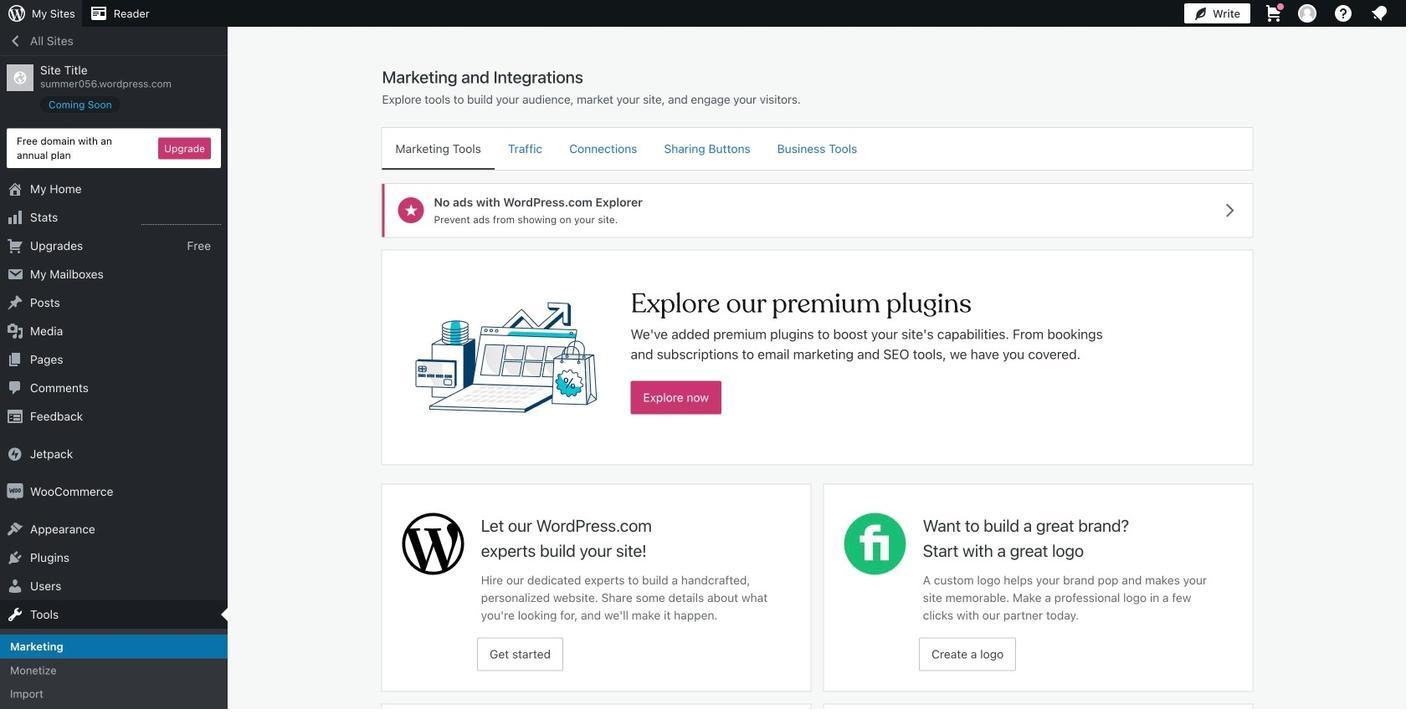 Task type: locate. For each thing, give the bounding box(es) containing it.
menu
[[382, 128, 1253, 170]]

list item
[[1399, 85, 1406, 164], [1399, 164, 1406, 242], [1399, 242, 1406, 304]]

highest hourly views 0 image
[[141, 214, 221, 225]]

my shopping cart image
[[1264, 3, 1284, 23]]

my profile image
[[1298, 4, 1317, 23]]

fiverr logo image
[[844, 513, 906, 576]]

manage your notifications image
[[1369, 3, 1389, 23]]

0 vertical spatial img image
[[7, 446, 23, 463]]

2 img image from the top
[[7, 484, 23, 501]]

3 list item from the top
[[1399, 242, 1406, 304]]

main content
[[375, 66, 1259, 710]]

help image
[[1333, 3, 1353, 23]]

1 list item from the top
[[1399, 85, 1406, 164]]

1 vertical spatial img image
[[7, 484, 23, 501]]

marketing tools image
[[416, 251, 597, 465]]

img image
[[7, 446, 23, 463], [7, 484, 23, 501]]

1 img image from the top
[[7, 446, 23, 463]]



Task type: vqa. For each thing, say whether or not it's contained in the screenshot.
my profile IMAGE
yes



Task type: describe. For each thing, give the bounding box(es) containing it.
2 list item from the top
[[1399, 164, 1406, 242]]



